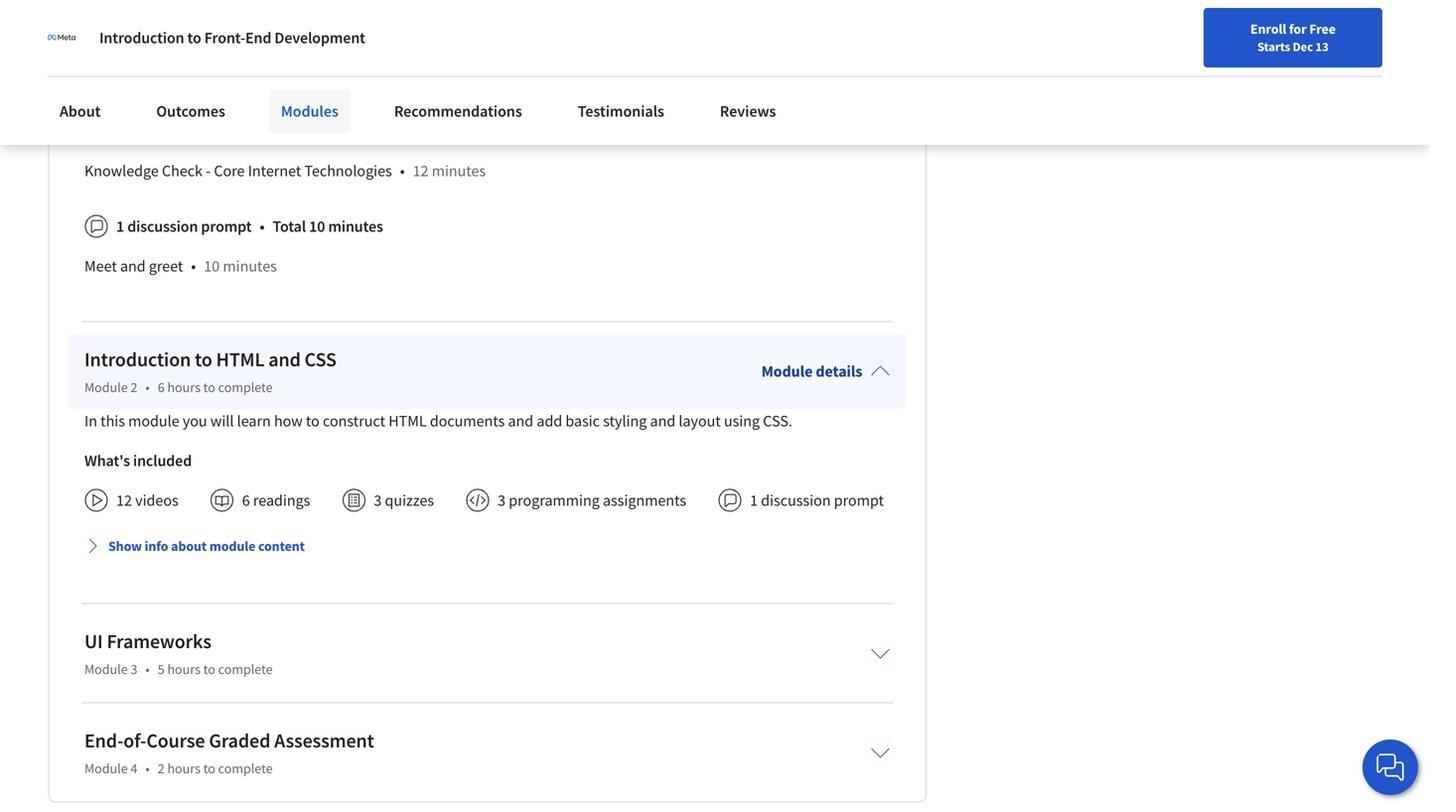 Task type: describe. For each thing, give the bounding box(es) containing it.
3 for 3 quizzes
[[374, 491, 382, 511]]

- for the
[[206, 82, 211, 102]]

1 inside hide info about module content 'region'
[[116, 217, 124, 237]]

about
[[60, 101, 101, 121]]

12 videos
[[116, 491, 179, 511]]

hours inside the ui frameworks module 3 • 5 hours to complete
[[167, 661, 201, 679]]

• right page
[[280, 121, 285, 141]]

details
[[816, 362, 863, 382]]

for
[[1290, 20, 1307, 38]]

coursera image
[[24, 16, 150, 48]]

1 vertical spatial internet
[[248, 161, 301, 181]]

how
[[274, 412, 303, 431]]

module details
[[762, 362, 863, 382]]

• left the 27
[[352, 42, 357, 62]]

page
[[240, 121, 272, 141]]

show
[[108, 538, 142, 556]]

1 vertical spatial the
[[303, 82, 325, 102]]

self
[[84, 121, 110, 141]]

ui frameworks module 3 • 5 hours to complete
[[84, 630, 273, 679]]

knowledge check - core internet technologies • 12 minutes
[[84, 161, 486, 181]]

assessment
[[274, 729, 374, 754]]

- right self
[[113, 121, 118, 141]]

greet
[[149, 257, 183, 276]]

chat with us image
[[1375, 752, 1407, 784]]

dec
[[1293, 39, 1314, 55]]

minutes down technologies
[[328, 217, 383, 237]]

0 horizontal spatial 10
[[204, 257, 220, 276]]

this
[[101, 412, 125, 431]]

to inside the ui frameworks module 3 • 5 hours to complete
[[203, 661, 215, 679]]

and right web
[[275, 82, 300, 102]]

end-
[[84, 729, 123, 754]]

1 horizontal spatial 6
[[242, 491, 250, 511]]

recommendations link
[[382, 89, 534, 133]]

27
[[365, 42, 380, 62]]

check for how
[[162, 42, 203, 62]]

- for how
[[206, 42, 211, 62]]

quizzes
[[385, 491, 434, 511]]

to right how
[[306, 412, 320, 431]]

1 discussion prompt inside hide info about module content 'region'
[[116, 217, 252, 237]]

the
[[214, 82, 239, 102]]

introduction to front-end development
[[99, 28, 366, 48]]

show notifications image
[[1200, 25, 1224, 49]]

technologies
[[305, 161, 392, 181]]

add
[[537, 412, 563, 431]]

recommendations
[[394, 101, 522, 121]]

web
[[242, 82, 271, 102]]

and right meet at top left
[[120, 257, 146, 276]]

html inside introduction to html and css module 2 • 6 hours to complete
[[216, 348, 265, 372]]

enroll for free starts dec 13
[[1251, 20, 1336, 55]]

hours for html
[[167, 379, 201, 397]]

• inside end-of-course graded assessment module 4 • 2 hours to complete
[[146, 760, 150, 778]]

1 vertical spatial 1
[[750, 491, 758, 511]]

6 readings
[[242, 491, 310, 511]]

ui
[[84, 630, 103, 655]]

testimonials link
[[566, 89, 677, 133]]

enroll
[[1251, 20, 1287, 38]]

construct
[[323, 412, 386, 431]]

frameworks
[[107, 630, 211, 655]]

module inside the ui frameworks module 3 • 5 hours to complete
[[84, 661, 128, 679]]

what's
[[84, 451, 130, 471]]

knowledge check - how the web works • 27 minutes
[[84, 42, 438, 62]]

knowledge check - the web and the internet
[[84, 82, 382, 102]]

what's included
[[84, 451, 192, 471]]

complete inside the ui frameworks module 3 • 5 hours to complete
[[218, 661, 273, 679]]

basic
[[566, 412, 600, 431]]

programming
[[509, 491, 600, 511]]

to inside end-of-course graded assessment module 4 • 2 hours to complete
[[203, 760, 215, 778]]

show info about module content
[[108, 538, 305, 556]]

testimonials
[[578, 101, 665, 121]]

css
[[305, 348, 337, 372]]

13
[[1316, 39, 1329, 55]]

3 programming assignments
[[498, 491, 687, 511]]

introduction to html and css module 2 • 6 hours to complete
[[84, 348, 337, 397]]

content
[[258, 538, 305, 556]]

1 horizontal spatial 10
[[309, 217, 325, 237]]

core
[[214, 161, 245, 181]]

modules link
[[269, 89, 351, 133]]

and left layout
[[650, 412, 676, 431]]

• left "total"
[[260, 217, 265, 237]]

in
[[84, 412, 97, 431]]

web
[[273, 42, 301, 62]]

meta image
[[48, 24, 76, 52]]

meet and greet • 10 minutes
[[84, 257, 277, 276]]

css.
[[763, 412, 793, 431]]

to up will at the left bottom of page
[[203, 379, 215, 397]]

front-
[[205, 28, 245, 48]]

• inside introduction to html and css module 2 • 6 hours to complete
[[146, 379, 150, 397]]

minutes down the recommendations "link"
[[432, 161, 486, 181]]

modules
[[281, 101, 339, 121]]



Task type: locate. For each thing, give the bounding box(es) containing it.
examine
[[169, 121, 225, 141]]

you
[[183, 412, 207, 431]]

3 hours from the top
[[167, 760, 201, 778]]

1 vertical spatial check
[[162, 82, 203, 102]]

end-of-course graded assessment module 4 • 2 hours to complete
[[84, 729, 374, 778]]

1 vertical spatial html
[[389, 412, 427, 431]]

3 knowledge from the top
[[84, 161, 159, 181]]

0 horizontal spatial module
[[128, 412, 180, 431]]

and left the add
[[508, 412, 534, 431]]

2 right 4
[[158, 760, 165, 778]]

• down frameworks
[[146, 661, 150, 679]]

2 knowledge from the top
[[84, 82, 159, 102]]

0 horizontal spatial 1 discussion prompt
[[116, 217, 252, 237]]

included
[[133, 451, 192, 471]]

review:
[[118, 121, 166, 141]]

0 vertical spatial internet
[[328, 82, 382, 102]]

2 horizontal spatial 3
[[498, 491, 506, 511]]

5 inside the ui frameworks module 3 • 5 hours to complete
[[158, 661, 165, 679]]

0 vertical spatial knowledge
[[84, 42, 159, 62]]

to down the graded
[[203, 760, 215, 778]]

introduction for front-
[[99, 28, 184, 48]]

0 vertical spatial check
[[162, 42, 203, 62]]

2 vertical spatial check
[[162, 161, 203, 181]]

info
[[145, 538, 168, 556]]

the down works
[[303, 82, 325, 102]]

1 horizontal spatial discussion
[[761, 491, 831, 511]]

10 right greet
[[204, 257, 220, 276]]

1 vertical spatial introduction
[[84, 348, 191, 372]]

complete for and
[[218, 379, 273, 397]]

0 vertical spatial 12
[[413, 161, 429, 181]]

introduction inside introduction to html and css module 2 • 6 hours to complete
[[84, 348, 191, 372]]

outcomes
[[156, 101, 225, 121]]

the
[[248, 42, 269, 62], [303, 82, 325, 102]]

menu item
[[1051, 20, 1179, 84]]

12 inside hide info about module content 'region'
[[413, 161, 429, 181]]

module inside "show info about module content" dropdown button
[[210, 538, 256, 556]]

styling
[[603, 412, 647, 431]]

show info about module content button
[[77, 529, 313, 565]]

2 vertical spatial hours
[[167, 760, 201, 778]]

0 horizontal spatial the
[[248, 42, 269, 62]]

module down end-
[[84, 760, 128, 778]]

3 left quizzes
[[374, 491, 382, 511]]

and left css on the left
[[269, 348, 301, 372]]

minutes
[[384, 42, 438, 62], [304, 121, 358, 141], [432, 161, 486, 181], [328, 217, 383, 237], [223, 257, 277, 276]]

hours for course
[[167, 760, 201, 778]]

free
[[1310, 20, 1336, 38]]

discussion up greet
[[127, 217, 198, 237]]

development
[[275, 28, 366, 48]]

module down ui
[[84, 661, 128, 679]]

1 vertical spatial 12
[[116, 491, 132, 511]]

0 horizontal spatial 5
[[158, 661, 165, 679]]

discussion down css.
[[761, 491, 831, 511]]

internet down page
[[248, 161, 301, 181]]

about link
[[48, 89, 113, 133]]

internet
[[328, 82, 382, 102], [248, 161, 301, 181]]

0 horizontal spatial html
[[216, 348, 265, 372]]

1 horizontal spatial html
[[389, 412, 427, 431]]

0 vertical spatial 2
[[131, 379, 138, 397]]

3
[[374, 491, 382, 511], [498, 491, 506, 511], [131, 661, 138, 679]]

0 horizontal spatial 3
[[131, 661, 138, 679]]

1 vertical spatial 6
[[242, 491, 250, 511]]

• right greet
[[191, 257, 196, 276]]

1 knowledge from the top
[[84, 42, 159, 62]]

module inside end-of-course graded assessment module 4 • 2 hours to complete
[[84, 760, 128, 778]]

0 vertical spatial the
[[248, 42, 269, 62]]

in this module you will learn how to construct html documents and add basic styling and layout using css.
[[84, 412, 793, 431]]

html
[[216, 348, 265, 372], [389, 412, 427, 431]]

1 vertical spatial knowledge
[[84, 82, 159, 102]]

check down examine
[[162, 161, 203, 181]]

0 vertical spatial prompt
[[201, 217, 252, 237]]

• right 4
[[146, 760, 150, 778]]

10 right "total"
[[309, 217, 325, 237]]

2 inside introduction to html and css module 2 • 6 hours to complete
[[131, 379, 138, 397]]

check for core
[[162, 161, 203, 181]]

1 horizontal spatial 1 discussion prompt
[[750, 491, 884, 511]]

12 left "videos"
[[116, 491, 132, 511]]

1 discussion prompt up meet and greet • 10 minutes
[[116, 217, 252, 237]]

knowledge down review:
[[84, 161, 159, 181]]

• total 10 minutes
[[260, 217, 383, 237]]

1 vertical spatial discussion
[[761, 491, 831, 511]]

complete up the graded
[[218, 661, 273, 679]]

to up you
[[195, 348, 212, 372]]

5 down modules
[[292, 121, 300, 141]]

and
[[275, 82, 300, 102], [120, 257, 146, 276], [269, 348, 301, 372], [508, 412, 534, 431], [650, 412, 676, 431]]

2 check from the top
[[162, 82, 203, 102]]

reviews
[[720, 101, 777, 121]]

0 horizontal spatial prompt
[[201, 217, 252, 237]]

1 up meet at top left
[[116, 217, 124, 237]]

2
[[131, 379, 138, 397], [158, 760, 165, 778]]

knowledge up review:
[[84, 82, 159, 102]]

•
[[352, 42, 357, 62], [280, 121, 285, 141], [400, 161, 405, 181], [260, 217, 265, 237], [191, 257, 196, 276], [146, 379, 150, 397], [146, 661, 150, 679], [146, 760, 150, 778]]

introduction right meta image
[[99, 28, 184, 48]]

hours up you
[[167, 379, 201, 397]]

1 horizontal spatial internet
[[328, 82, 382, 102]]

meet
[[84, 257, 117, 276]]

1 horizontal spatial 3
[[374, 491, 382, 511]]

1 vertical spatial hours
[[167, 661, 201, 679]]

- left how at top
[[206, 42, 211, 62]]

0 vertical spatial 10
[[309, 217, 325, 237]]

self -review: examine a page • 5 minutes
[[84, 121, 358, 141]]

None search field
[[283, 12, 611, 52]]

1 vertical spatial 10
[[204, 257, 220, 276]]

2 inside end-of-course graded assessment module 4 • 2 hours to complete
[[158, 760, 165, 778]]

introduction for html
[[84, 348, 191, 372]]

introduction
[[99, 28, 184, 48], [84, 348, 191, 372]]

0 horizontal spatial internet
[[248, 161, 301, 181]]

12 down recommendations
[[413, 161, 429, 181]]

total
[[273, 217, 306, 237]]

knowledge for knowledge check - the web and the internet
[[84, 82, 159, 102]]

2 vertical spatial knowledge
[[84, 161, 159, 181]]

the left web on the top
[[248, 42, 269, 62]]

12
[[413, 161, 429, 181], [116, 491, 132, 511]]

0 horizontal spatial 1
[[116, 217, 124, 237]]

works
[[304, 42, 344, 62]]

2 vertical spatial complete
[[218, 760, 273, 778]]

5 inside hide info about module content 'region'
[[292, 121, 300, 141]]

minutes right the 27
[[384, 42, 438, 62]]

0 vertical spatial discussion
[[127, 217, 198, 237]]

assignments
[[603, 491, 687, 511]]

1 vertical spatial complete
[[218, 661, 273, 679]]

1 down using
[[750, 491, 758, 511]]

learn
[[237, 412, 271, 431]]

6 left readings
[[242, 491, 250, 511]]

complete inside end-of-course graded assessment module 4 • 2 hours to complete
[[218, 760, 273, 778]]

layout
[[679, 412, 721, 431]]

- left the
[[206, 82, 211, 102]]

1
[[116, 217, 124, 237], [750, 491, 758, 511]]

module right about
[[210, 538, 256, 556]]

5
[[292, 121, 300, 141], [158, 661, 165, 679]]

check for the
[[162, 82, 203, 102]]

0 vertical spatial hours
[[167, 379, 201, 397]]

1 horizontal spatial 1
[[750, 491, 758, 511]]

complete up learn
[[218, 379, 273, 397]]

2 up what's included
[[131, 379, 138, 397]]

prompt inside hide info about module content 'region'
[[201, 217, 252, 237]]

- left core
[[206, 161, 211, 181]]

0 vertical spatial html
[[216, 348, 265, 372]]

hours down frameworks
[[167, 661, 201, 679]]

5 down frameworks
[[158, 661, 165, 679]]

minutes down modules
[[304, 121, 358, 141]]

3 for 3 programming assignments
[[498, 491, 506, 511]]

0 vertical spatial 5
[[292, 121, 300, 141]]

will
[[210, 412, 234, 431]]

discussion
[[127, 217, 198, 237], [761, 491, 831, 511]]

4
[[131, 760, 138, 778]]

0 horizontal spatial 2
[[131, 379, 138, 397]]

complete
[[218, 379, 273, 397], [218, 661, 273, 679], [218, 760, 273, 778]]

graded
[[209, 729, 271, 754]]

using
[[724, 412, 760, 431]]

reviews link
[[708, 89, 788, 133]]

minutes down "total"
[[223, 257, 277, 276]]

1 vertical spatial 1 discussion prompt
[[750, 491, 884, 511]]

introduction up this
[[84, 348, 191, 372]]

1 complete from the top
[[218, 379, 273, 397]]

module up this
[[84, 379, 128, 397]]

hours
[[167, 379, 201, 397], [167, 661, 201, 679], [167, 760, 201, 778]]

hours inside end-of-course graded assessment module 4 • 2 hours to complete
[[167, 760, 201, 778]]

3 complete from the top
[[218, 760, 273, 778]]

knowledge
[[84, 42, 159, 62], [84, 82, 159, 102], [84, 161, 159, 181]]

1 horizontal spatial 2
[[158, 760, 165, 778]]

complete inside introduction to html and css module 2 • 6 hours to complete
[[218, 379, 273, 397]]

complete for graded
[[218, 760, 273, 778]]

module up css.
[[762, 362, 813, 382]]

knowledge for knowledge check - core internet technologies • 12 minutes
[[84, 161, 159, 181]]

prompt
[[201, 217, 252, 237], [834, 491, 884, 511]]

discussion inside hide info about module content 'region'
[[127, 217, 198, 237]]

end
[[245, 28, 272, 48]]

1 vertical spatial prompt
[[834, 491, 884, 511]]

knowledge for knowledge check - how the web works • 27 minutes
[[84, 42, 159, 62]]

3 inside the ui frameworks module 3 • 5 hours to complete
[[131, 661, 138, 679]]

1 horizontal spatial 5
[[292, 121, 300, 141]]

0 vertical spatial 6
[[158, 379, 165, 397]]

course
[[146, 729, 205, 754]]

0 horizontal spatial 12
[[116, 491, 132, 511]]

html up learn
[[216, 348, 265, 372]]

a
[[229, 121, 237, 141]]

check left front-
[[162, 42, 203, 62]]

module inside introduction to html and css module 2 • 6 hours to complete
[[84, 379, 128, 397]]

3 check from the top
[[162, 161, 203, 181]]

1 hours from the top
[[167, 379, 201, 397]]

outcomes link
[[144, 89, 237, 133]]

-
[[206, 42, 211, 62], [206, 82, 211, 102], [113, 121, 118, 141], [206, 161, 211, 181]]

documents
[[430, 412, 505, 431]]

2 hours from the top
[[167, 661, 201, 679]]

• right technologies
[[400, 161, 405, 181]]

6 inside introduction to html and css module 2 • 6 hours to complete
[[158, 379, 165, 397]]

videos
[[135, 491, 179, 511]]

about
[[171, 538, 207, 556]]

check
[[162, 42, 203, 62], [162, 82, 203, 102], [162, 161, 203, 181]]

html right construct
[[389, 412, 427, 431]]

module
[[128, 412, 180, 431], [210, 538, 256, 556]]

0 vertical spatial introduction
[[99, 28, 184, 48]]

0 vertical spatial module
[[128, 412, 180, 431]]

1 vertical spatial module
[[210, 538, 256, 556]]

starts
[[1258, 39, 1291, 55]]

check up examine
[[162, 82, 203, 102]]

hide info about module content region
[[84, 0, 891, 294]]

1 horizontal spatial prompt
[[834, 491, 884, 511]]

1 check from the top
[[162, 42, 203, 62]]

readings
[[253, 491, 310, 511]]

3 down frameworks
[[131, 661, 138, 679]]

3 left "programming"
[[498, 491, 506, 511]]

6 up included
[[158, 379, 165, 397]]

and inside introduction to html and css module 2 • 6 hours to complete
[[269, 348, 301, 372]]

1 horizontal spatial the
[[303, 82, 325, 102]]

0 vertical spatial 1 discussion prompt
[[116, 217, 252, 237]]

internet down the 27
[[328, 82, 382, 102]]

module up included
[[128, 412, 180, 431]]

hours inside introduction to html and css module 2 • 6 hours to complete
[[167, 379, 201, 397]]

1 horizontal spatial 12
[[413, 161, 429, 181]]

to left front-
[[187, 28, 201, 48]]

0 vertical spatial complete
[[218, 379, 273, 397]]

1 horizontal spatial module
[[210, 538, 256, 556]]

knowledge right meta image
[[84, 42, 159, 62]]

hours down "course" at the left bottom
[[167, 760, 201, 778]]

1 vertical spatial 5
[[158, 661, 165, 679]]

3 quizzes
[[374, 491, 434, 511]]

0 horizontal spatial 6
[[158, 379, 165, 397]]

10
[[309, 217, 325, 237], [204, 257, 220, 276]]

1 vertical spatial 2
[[158, 760, 165, 778]]

• up what's included
[[146, 379, 150, 397]]

to down frameworks
[[203, 661, 215, 679]]

- for core
[[206, 161, 211, 181]]

0 horizontal spatial discussion
[[127, 217, 198, 237]]

how
[[214, 42, 244, 62]]

of-
[[123, 729, 146, 754]]

complete down the graded
[[218, 760, 273, 778]]

2 complete from the top
[[218, 661, 273, 679]]

• inside the ui frameworks module 3 • 5 hours to complete
[[146, 661, 150, 679]]

1 discussion prompt down css.
[[750, 491, 884, 511]]

module
[[762, 362, 813, 382], [84, 379, 128, 397], [84, 661, 128, 679], [84, 760, 128, 778]]

0 vertical spatial 1
[[116, 217, 124, 237]]



Task type: vqa. For each thing, say whether or not it's contained in the screenshot.
On
no



